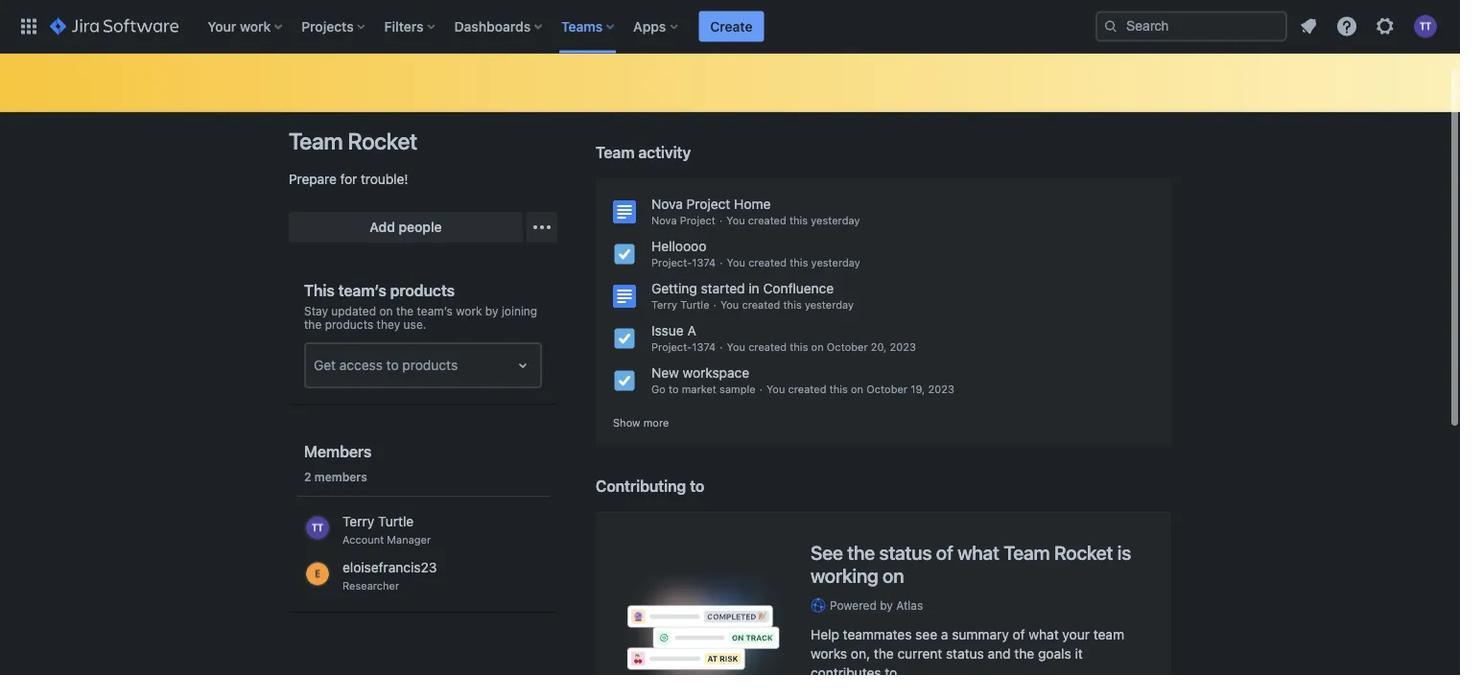 Task type: vqa. For each thing, say whether or not it's contained in the screenshot.
to associated with Contributing
yes



Task type: describe. For each thing, give the bounding box(es) containing it.
show
[[613, 417, 641, 429]]

open image
[[512, 354, 535, 377]]

more
[[644, 417, 669, 429]]

teams button
[[556, 11, 622, 42]]

for
[[340, 171, 357, 187]]

what inside see the status of what team rocket is working on
[[958, 542, 1000, 565]]

activity
[[639, 144, 691, 162]]

stay
[[304, 304, 328, 318]]

contributing
[[596, 477, 687, 496]]

status inside see the status of what team rocket is working on
[[880, 542, 932, 565]]

new
[[652, 365, 679, 381]]

access
[[340, 358, 383, 373]]

help image
[[1336, 15, 1359, 38]]

to.
[[885, 666, 902, 676]]

getting started in confluence
[[652, 281, 834, 297]]

started
[[701, 281, 745, 297]]

see the status of what team rocket is working on
[[811, 542, 1132, 588]]

show more link
[[613, 416, 669, 431]]

0 vertical spatial products
[[390, 282, 455, 300]]

projects button
[[296, 11, 373, 42]]

apps
[[634, 18, 666, 34]]

dashboards
[[455, 18, 531, 34]]

joining
[[502, 304, 538, 318]]

add people
[[370, 219, 442, 235]]

terry for terry turtle
[[652, 299, 678, 311]]

2023 for issue a
[[890, 341, 917, 354]]

search image
[[1104, 19, 1119, 34]]

is
[[1118, 542, 1132, 565]]

status inside help teammates see a summary of what your team works on, the current status and the goals it contributes to.
[[946, 646, 985, 662]]

to for go
[[669, 383, 679, 396]]

a
[[688, 323, 697, 339]]

sample
[[720, 383, 756, 396]]

researcher
[[343, 580, 400, 593]]

yesterday for home
[[811, 215, 860, 227]]

you for helloooo
[[727, 257, 746, 269]]

this for nova project home
[[790, 215, 808, 227]]

0 horizontal spatial to
[[387, 358, 399, 373]]

1 horizontal spatial team's
[[417, 304, 453, 318]]

on up you created this on october 19, 2023
[[812, 341, 824, 354]]

create
[[711, 18, 753, 34]]

workspace
[[683, 365, 750, 381]]

use.
[[404, 318, 426, 331]]

and
[[988, 646, 1011, 662]]

filters button
[[379, 11, 443, 42]]

trouble!
[[361, 171, 408, 187]]

turtle for terry turtle account manager
[[378, 514, 414, 530]]

a
[[942, 627, 949, 643]]

teams
[[562, 18, 603, 34]]

you created this yesterday for in
[[721, 299, 854, 311]]

0 horizontal spatial team's
[[339, 282, 387, 300]]

help
[[811, 627, 840, 643]]

you for getting started in confluence
[[721, 299, 739, 311]]

2
[[304, 470, 312, 484]]

2 vertical spatial products
[[403, 358, 458, 373]]

powered by atlas link
[[811, 598, 1141, 614]]

appswitcher icon image
[[17, 15, 40, 38]]

nova for nova project
[[652, 215, 677, 227]]

your
[[208, 18, 236, 34]]

team activity
[[596, 144, 691, 162]]

rocket inside see the status of what team rocket is working on
[[1055, 542, 1114, 565]]

october for issue a
[[827, 341, 868, 354]]

filters
[[385, 18, 424, 34]]

members
[[304, 443, 372, 461]]

created for nova project home
[[749, 215, 787, 227]]

notifications image
[[1298, 15, 1321, 38]]

powered
[[830, 599, 877, 613]]

works
[[811, 646, 848, 662]]

to for contributing
[[690, 477, 705, 496]]

goals
[[1039, 646, 1072, 662]]

members
[[315, 470, 367, 484]]

you created this on october 19, 2023
[[767, 383, 955, 396]]

19,
[[911, 383, 926, 396]]

help teammates see a summary of what your team works on, the current status and the goals it contributes to.
[[811, 627, 1125, 676]]

the right updated
[[396, 304, 414, 318]]

created for getting started in confluence
[[742, 299, 781, 311]]

updated
[[331, 304, 376, 318]]

contributing to
[[596, 477, 705, 496]]

project-1374 for helloooo
[[652, 257, 716, 269]]

add people button
[[289, 212, 523, 243]]

go
[[652, 383, 666, 396]]

you for nova project home
[[727, 215, 745, 227]]

current
[[898, 646, 943, 662]]

on,
[[851, 646, 871, 662]]

create button
[[699, 11, 765, 42]]

home
[[734, 196, 771, 212]]

team
[[1094, 627, 1125, 643]]

apps button
[[628, 11, 686, 42]]

team for team rocket
[[289, 128, 343, 155]]

atlas
[[897, 599, 924, 613]]

actions image
[[531, 216, 554, 239]]

this
[[304, 282, 335, 300]]

you created this yesterday for home
[[727, 215, 860, 227]]

team inside see the status of what team rocket is working on
[[1004, 542, 1051, 565]]



Task type: locate. For each thing, give the bounding box(es) containing it.
in
[[749, 281, 760, 297]]

this team's products stay updated on the team's work by joining the products they use.
[[304, 282, 538, 331]]

the up the working
[[848, 542, 875, 565]]

1 vertical spatial status
[[946, 646, 985, 662]]

terry down getting
[[652, 299, 678, 311]]

rocket up trouble!
[[348, 128, 417, 155]]

eloisefrancis23
[[343, 560, 437, 576]]

1 vertical spatial by
[[880, 599, 894, 613]]

on left use.
[[380, 304, 393, 318]]

yesterday
[[811, 215, 860, 227], [812, 257, 861, 269], [805, 299, 854, 311]]

nova up helloooo on the top of the page
[[652, 215, 677, 227]]

1 horizontal spatial of
[[1013, 627, 1026, 643]]

created
[[749, 215, 787, 227], [749, 257, 787, 269], [742, 299, 781, 311], [749, 341, 787, 354], [789, 383, 827, 396]]

2 vertical spatial you created this yesterday
[[721, 299, 854, 311]]

1 horizontal spatial 2023
[[929, 383, 955, 396]]

you created this yesterday down confluence
[[721, 299, 854, 311]]

0 horizontal spatial turtle
[[378, 514, 414, 530]]

on down you created this on october 20, 2023
[[851, 383, 864, 396]]

it
[[1076, 646, 1083, 662]]

contributes
[[811, 666, 882, 676]]

0 vertical spatial terry
[[652, 299, 678, 311]]

nova project home
[[652, 196, 771, 212]]

project-1374 down the a at left
[[652, 341, 716, 354]]

1 vertical spatial terry
[[343, 514, 375, 530]]

of inside see the status of what team rocket is working on
[[937, 542, 954, 565]]

projects
[[302, 18, 354, 34]]

you created this yesterday up confluence
[[727, 257, 861, 269]]

1 vertical spatial project-1374
[[652, 341, 716, 354]]

2 horizontal spatial to
[[690, 477, 705, 496]]

issue
[[652, 323, 684, 339]]

created up sample
[[749, 341, 787, 354]]

eloisefrancis23 researcher
[[343, 560, 437, 593]]

turtle up the a at left
[[681, 299, 710, 311]]

they
[[377, 318, 401, 331]]

your work
[[208, 18, 271, 34]]

created down in
[[742, 299, 781, 311]]

1 vertical spatial products
[[325, 318, 374, 331]]

project
[[687, 196, 731, 212], [680, 215, 716, 227]]

people
[[399, 219, 442, 235]]

1 vertical spatial to
[[669, 383, 679, 396]]

by inside this team's products stay updated on the team's work by joining the products they use.
[[486, 304, 499, 318]]

1374 for helloooo
[[692, 257, 716, 269]]

october
[[827, 341, 868, 354], [867, 383, 908, 396]]

by left "joining"
[[486, 304, 499, 318]]

terry turtle account manager
[[343, 514, 431, 547]]

2 project- from the top
[[652, 341, 692, 354]]

1 project- from the top
[[652, 257, 692, 269]]

1 horizontal spatial turtle
[[681, 299, 710, 311]]

0 horizontal spatial team
[[289, 128, 343, 155]]

you down started
[[721, 299, 739, 311]]

settings image
[[1375, 15, 1398, 38]]

banner containing your work
[[0, 0, 1461, 54]]

1 vertical spatial rocket
[[1055, 542, 1114, 565]]

turtle for terry turtle
[[681, 299, 710, 311]]

2023 for new workspace
[[929, 383, 955, 396]]

members 2 members
[[304, 443, 372, 484]]

1 vertical spatial turtle
[[378, 514, 414, 530]]

1374 down helloooo on the top of the page
[[692, 257, 716, 269]]

0 vertical spatial what
[[958, 542, 1000, 565]]

0 horizontal spatial of
[[937, 542, 954, 565]]

1 horizontal spatial team
[[596, 144, 635, 162]]

on inside this team's products stay updated on the team's work by joining the products they use.
[[380, 304, 393, 318]]

Search field
[[1096, 11, 1288, 42]]

0 horizontal spatial what
[[958, 542, 1000, 565]]

dashboards button
[[449, 11, 550, 42]]

0 vertical spatial october
[[827, 341, 868, 354]]

turtle up the manager
[[378, 514, 414, 530]]

your profile and settings image
[[1415, 15, 1438, 38]]

nova project
[[652, 215, 716, 227]]

you right sample
[[767, 383, 786, 396]]

team up powered by atlas link
[[1004, 542, 1051, 565]]

helloooo
[[652, 239, 707, 254]]

1 project-1374 from the top
[[652, 257, 716, 269]]

0 horizontal spatial rocket
[[348, 128, 417, 155]]

to right go
[[669, 383, 679, 396]]

0 horizontal spatial work
[[240, 18, 271, 34]]

prepare
[[289, 171, 337, 187]]

team rocket
[[289, 128, 417, 155]]

summary
[[952, 627, 1010, 643]]

yesterday for in
[[805, 299, 854, 311]]

status
[[880, 542, 932, 565], [946, 646, 985, 662]]

get
[[314, 358, 336, 373]]

0 horizontal spatial status
[[880, 542, 932, 565]]

1 vertical spatial nova
[[652, 215, 677, 227]]

you down home
[[727, 215, 745, 227]]

project up nova project
[[687, 196, 731, 212]]

go to market sample
[[652, 383, 756, 396]]

1 1374 from the top
[[692, 257, 716, 269]]

by
[[486, 304, 499, 318], [880, 599, 894, 613]]

on
[[380, 304, 393, 318], [812, 341, 824, 354], [851, 383, 864, 396], [883, 565, 905, 588]]

0 vertical spatial by
[[486, 304, 499, 318]]

1374 for issue a
[[692, 341, 716, 354]]

issue a
[[652, 323, 697, 339]]

1 horizontal spatial status
[[946, 646, 985, 662]]

terry
[[652, 299, 678, 311], [343, 514, 375, 530]]

to
[[387, 358, 399, 373], [669, 383, 679, 396], [690, 477, 705, 496]]

you up getting started in confluence
[[727, 257, 746, 269]]

to right access
[[387, 358, 399, 373]]

2 vertical spatial to
[[690, 477, 705, 496]]

work
[[240, 18, 271, 34], [456, 304, 482, 318]]

0 vertical spatial 1374
[[692, 257, 716, 269]]

0 vertical spatial project-
[[652, 257, 692, 269]]

work left "joining"
[[456, 304, 482, 318]]

team left activity on the left top
[[596, 144, 635, 162]]

1 vertical spatial project
[[680, 215, 716, 227]]

1 horizontal spatial what
[[1029, 627, 1059, 643]]

primary element
[[12, 0, 1096, 53]]

0 vertical spatial turtle
[[681, 299, 710, 311]]

0 vertical spatial status
[[880, 542, 932, 565]]

of inside help teammates see a summary of what your team works on, the current status and the goals it contributes to.
[[1013, 627, 1026, 643]]

on inside see the status of what team rocket is working on
[[883, 565, 905, 588]]

1 horizontal spatial terry
[[652, 299, 678, 311]]

0 vertical spatial 2023
[[890, 341, 917, 354]]

1 vertical spatial of
[[1013, 627, 1026, 643]]

getting
[[652, 281, 698, 297]]

rocket left is
[[1055, 542, 1114, 565]]

1 vertical spatial what
[[1029, 627, 1059, 643]]

project for nova project
[[680, 215, 716, 227]]

1 horizontal spatial rocket
[[1055, 542, 1114, 565]]

work inside "your work" dropdown button
[[240, 18, 271, 34]]

created down you created this on october 20, 2023
[[789, 383, 827, 396]]

20,
[[871, 341, 887, 354]]

what
[[958, 542, 1000, 565], [1029, 627, 1059, 643]]

project-1374 down helloooo on the top of the page
[[652, 257, 716, 269]]

nova for nova project home
[[652, 196, 683, 212]]

1 vertical spatial work
[[456, 304, 482, 318]]

of
[[937, 542, 954, 565], [1013, 627, 1026, 643]]

see
[[811, 542, 844, 565]]

team's up updated
[[339, 282, 387, 300]]

team's
[[339, 282, 387, 300], [417, 304, 453, 318]]

october left 19,
[[867, 383, 908, 396]]

0 vertical spatial project-1374
[[652, 257, 716, 269]]

banner
[[0, 0, 1461, 54]]

0 vertical spatial of
[[937, 542, 954, 565]]

1 vertical spatial 2023
[[929, 383, 955, 396]]

products down use.
[[403, 358, 458, 373]]

what up powered by atlas link
[[958, 542, 1000, 565]]

project for nova project home
[[687, 196, 731, 212]]

nova up nova project
[[652, 196, 683, 212]]

team for team activity
[[596, 144, 635, 162]]

on up atlas
[[883, 565, 905, 588]]

2023
[[890, 341, 917, 354], [929, 383, 955, 396]]

1 vertical spatial project-
[[652, 341, 692, 354]]

team
[[289, 128, 343, 155], [596, 144, 635, 162], [1004, 542, 1051, 565]]

the down this
[[304, 318, 322, 331]]

1 vertical spatial team's
[[417, 304, 453, 318]]

work inside this team's products stay updated on the team's work by joining the products they use.
[[456, 304, 482, 318]]

2023 right 19,
[[929, 383, 955, 396]]

team up prepare
[[289, 128, 343, 155]]

work right your
[[240, 18, 271, 34]]

this for getting started in confluence
[[784, 299, 802, 311]]

0 vertical spatial work
[[240, 18, 271, 34]]

powered by atlas
[[830, 599, 924, 613]]

0 horizontal spatial by
[[486, 304, 499, 318]]

terry up account
[[343, 514, 375, 530]]

this for helloooo
[[790, 257, 809, 269]]

1 vertical spatial you created this yesterday
[[727, 257, 861, 269]]

account
[[343, 534, 384, 547]]

your
[[1063, 627, 1090, 643]]

what inside help teammates see a summary of what your team works on, the current status and the goals it contributes to.
[[1029, 627, 1059, 643]]

1374 down the a at left
[[692, 341, 716, 354]]

2 1374 from the top
[[692, 341, 716, 354]]

2 nova from the top
[[652, 215, 677, 227]]

manager
[[387, 534, 431, 547]]

working
[[811, 565, 879, 588]]

see
[[916, 627, 938, 643]]

turtle inside terry turtle account manager
[[378, 514, 414, 530]]

teammates
[[843, 627, 912, 643]]

0 vertical spatial project
[[687, 196, 731, 212]]

terry for terry turtle account manager
[[343, 514, 375, 530]]

the right and at the bottom of the page
[[1015, 646, 1035, 662]]

0 horizontal spatial terry
[[343, 514, 375, 530]]

october left 20,
[[827, 341, 868, 354]]

project- for helloooo
[[652, 257, 692, 269]]

0 vertical spatial you created this yesterday
[[727, 215, 860, 227]]

the inside see the status of what team rocket is working on
[[848, 542, 875, 565]]

created up in
[[749, 257, 787, 269]]

rocket
[[348, 128, 417, 155], [1055, 542, 1114, 565]]

1 vertical spatial 1374
[[692, 341, 716, 354]]

show more
[[613, 417, 669, 429]]

2 horizontal spatial team
[[1004, 542, 1051, 565]]

2023 right 20,
[[890, 341, 917, 354]]

project-1374 for issue a
[[652, 341, 716, 354]]

you
[[727, 215, 745, 227], [727, 257, 746, 269], [721, 299, 739, 311], [727, 341, 746, 354], [767, 383, 786, 396]]

created for helloooo
[[749, 257, 787, 269]]

1 vertical spatial yesterday
[[812, 257, 861, 269]]

the up to.
[[874, 646, 894, 662]]

1 horizontal spatial to
[[669, 383, 679, 396]]

the
[[396, 304, 414, 318], [304, 318, 322, 331], [848, 542, 875, 565], [874, 646, 894, 662], [1015, 646, 1035, 662]]

0 horizontal spatial 2023
[[890, 341, 917, 354]]

what up goals
[[1029, 627, 1059, 643]]

status down summary at the bottom of the page
[[946, 646, 985, 662]]

october for new workspace
[[867, 383, 908, 396]]

get access to products
[[314, 358, 458, 373]]

project- for issue a
[[652, 341, 692, 354]]

2 project-1374 from the top
[[652, 341, 716, 354]]

prepare for trouble!
[[289, 171, 408, 187]]

created down home
[[749, 215, 787, 227]]

project-
[[652, 257, 692, 269], [652, 341, 692, 354]]

0 vertical spatial yesterday
[[811, 215, 860, 227]]

by left atlas
[[880, 599, 894, 613]]

atlas image
[[811, 598, 826, 614]]

0 vertical spatial team's
[[339, 282, 387, 300]]

status up atlas
[[880, 542, 932, 565]]

confluence
[[764, 281, 834, 297]]

1374
[[692, 257, 716, 269], [692, 341, 716, 354]]

1 horizontal spatial by
[[880, 599, 894, 613]]

1 nova from the top
[[652, 196, 683, 212]]

0 vertical spatial rocket
[[348, 128, 417, 155]]

to right contributing
[[690, 477, 705, 496]]

you created this yesterday down home
[[727, 215, 860, 227]]

0 vertical spatial nova
[[652, 196, 683, 212]]

jira software image
[[50, 15, 179, 38], [50, 15, 179, 38]]

market
[[682, 383, 717, 396]]

add
[[370, 219, 395, 235]]

project- down issue a
[[652, 341, 692, 354]]

terry turtle
[[652, 299, 710, 311]]

2 vertical spatial yesterday
[[805, 299, 854, 311]]

team's right they
[[417, 304, 453, 318]]

new workspace
[[652, 365, 750, 381]]

of right summary at the bottom of the page
[[1013, 627, 1026, 643]]

products left they
[[325, 318, 374, 331]]

1 vertical spatial october
[[867, 383, 908, 396]]

1 horizontal spatial work
[[456, 304, 482, 318]]

products
[[390, 282, 455, 300], [325, 318, 374, 331], [403, 358, 458, 373]]

project- down helloooo on the top of the page
[[652, 257, 692, 269]]

turtle
[[681, 299, 710, 311], [378, 514, 414, 530]]

you created this yesterday
[[727, 215, 860, 227], [727, 257, 861, 269], [721, 299, 854, 311]]

your work button
[[202, 11, 290, 42]]

you up workspace
[[727, 341, 746, 354]]

of up powered by atlas link
[[937, 542, 954, 565]]

0 vertical spatial to
[[387, 358, 399, 373]]

you created this on october 20, 2023
[[727, 341, 917, 354]]

project down nova project home
[[680, 215, 716, 227]]

terry inside terry turtle account manager
[[343, 514, 375, 530]]

products up use.
[[390, 282, 455, 300]]



